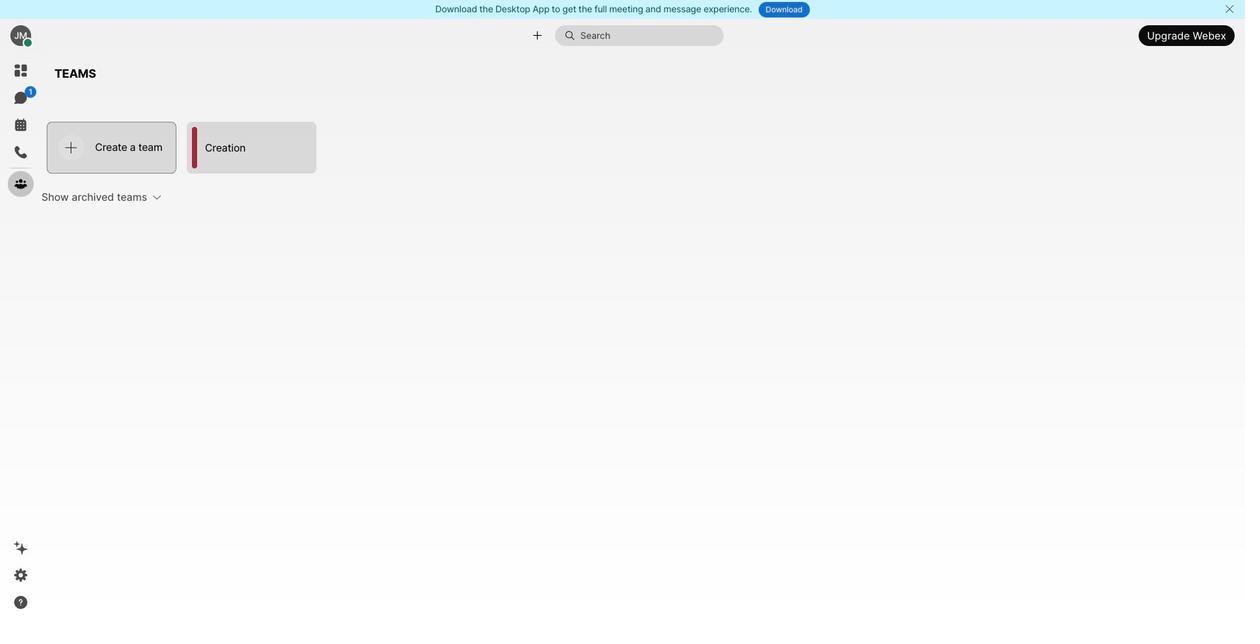 Task type: locate. For each thing, give the bounding box(es) containing it.
webex tab list
[[8, 58, 36, 197]]

navigation
[[0, 53, 42, 628]]

teams list list
[[42, 117, 1224, 179]]

create new team image
[[65, 142, 77, 154]]

cancel_16 image
[[1224, 4, 1235, 14]]



Task type: describe. For each thing, give the bounding box(es) containing it.
show archived teams image
[[152, 193, 161, 202]]



Task type: vqa. For each thing, say whether or not it's contained in the screenshot.
Show archived teams image
yes



